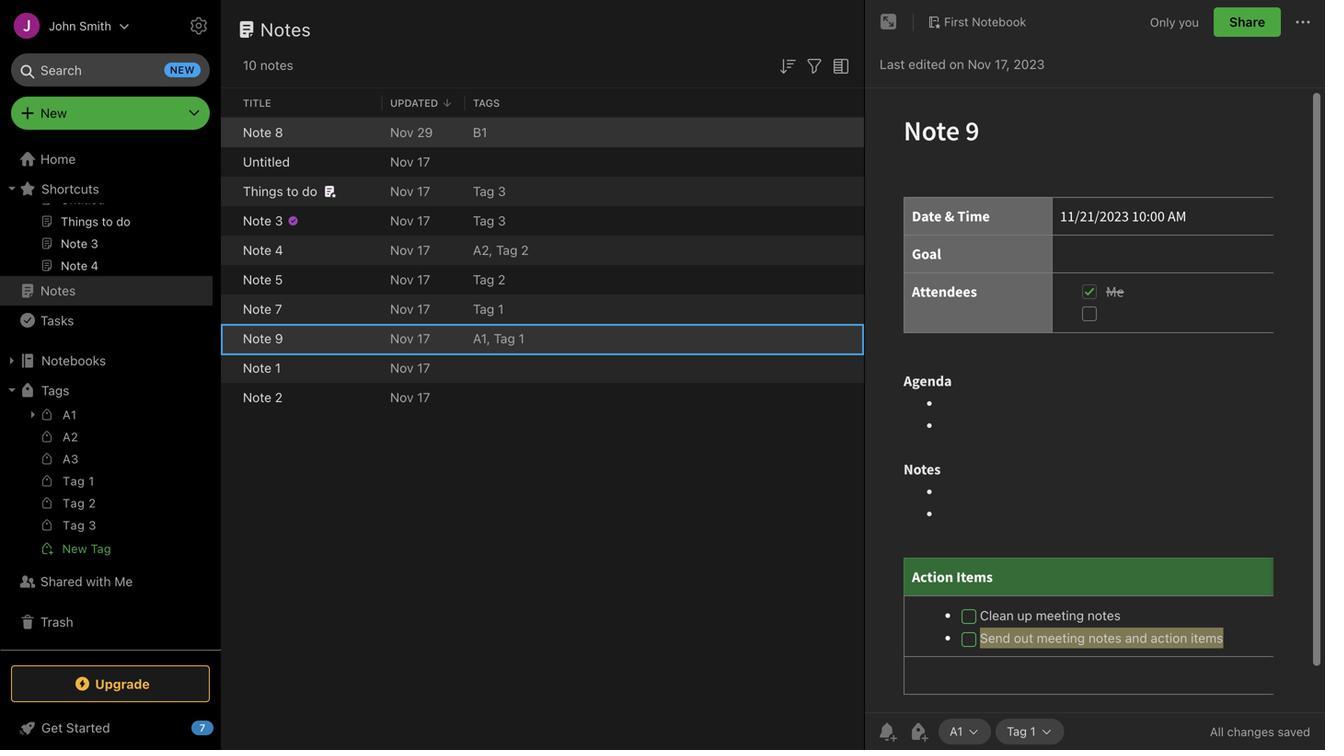 Task type: locate. For each thing, give the bounding box(es) containing it.
2 note from the top
[[243, 213, 272, 228]]

nov 17 for untitled
[[390, 154, 430, 169]]

john smith
[[49, 19, 111, 33]]

0 vertical spatial group
[[0, 37, 213, 283]]

edited
[[909, 57, 946, 72]]

smith
[[79, 19, 111, 33]]

1 vertical spatial tag 2
[[63, 496, 96, 510]]

0 vertical spatial tags
[[473, 97, 500, 109]]

7 17 from the top
[[417, 331, 430, 346]]

tags
[[473, 97, 500, 109], [41, 383, 69, 398]]

a1,
[[473, 331, 490, 346]]

share button
[[1214, 7, 1281, 37]]

note left 5
[[243, 272, 272, 287]]

notes up the tasks
[[40, 283, 76, 298]]

note for note 2
[[243, 390, 272, 405]]

tag 1 up a1,
[[473, 301, 504, 317]]

notes
[[260, 18, 311, 40], [40, 283, 76, 298]]

1 nov 17 from the top
[[390, 154, 430, 169]]

new up home
[[40, 105, 67, 121]]

tag
[[473, 184, 494, 199], [473, 213, 494, 228], [496, 242, 518, 258], [473, 272, 494, 287], [473, 301, 494, 317], [494, 331, 515, 346], [63, 474, 85, 488], [63, 496, 85, 510], [63, 518, 85, 532], [91, 542, 111, 555], [1007, 724, 1027, 738]]

1
[[498, 301, 504, 317], [519, 331, 525, 346], [275, 360, 281, 375], [89, 474, 94, 488], [1030, 724, 1036, 738]]

17 for note 7
[[417, 301, 430, 317]]

only
[[1150, 15, 1176, 29]]

new tag
[[62, 542, 111, 555]]

notes link
[[0, 276, 213, 306]]

Account field
[[0, 7, 130, 44]]

0 vertical spatial 7
[[275, 301, 282, 317]]

cell for note 5
[[221, 265, 236, 294]]

tree
[[0, 7, 221, 649]]

tag 1 inside button
[[1007, 724, 1036, 738]]

17 for note 4
[[417, 242, 430, 258]]

0 vertical spatial tag 1
[[473, 301, 504, 317]]

1 horizontal spatial tag 1
[[473, 301, 504, 317]]

tag 3 for note 3
[[473, 213, 506, 228]]

new inside new tag button
[[62, 542, 87, 555]]

note for note 9
[[243, 331, 272, 346]]

tag 1 down "a3" on the left bottom of the page
[[63, 474, 94, 488]]

note 8
[[243, 125, 283, 140]]

tree containing home
[[0, 7, 221, 649]]

17
[[417, 154, 430, 169], [417, 184, 430, 199], [417, 213, 430, 228], [417, 242, 430, 258], [417, 272, 430, 287], [417, 301, 430, 317], [417, 331, 430, 346], [417, 360, 430, 375], [417, 390, 430, 405]]

4 nov 17 from the top
[[390, 242, 430, 258]]

group
[[0, 37, 213, 283], [0, 404, 213, 567]]

saved
[[1278, 725, 1310, 739]]

0 horizontal spatial tag 2
[[63, 496, 96, 510]]

8
[[275, 125, 283, 140]]

1 down 9
[[275, 360, 281, 375]]

3 nov 17 from the top
[[390, 213, 430, 228]]

last
[[880, 57, 905, 72]]

to
[[287, 184, 299, 199]]

nov 17 for note 4
[[390, 242, 430, 258]]

7 nov 17 from the top
[[390, 331, 430, 346]]

17 for note 9
[[417, 331, 430, 346]]

2 down tag 1 link
[[89, 496, 96, 510]]

nov inside the note window element
[[968, 57, 991, 72]]

2 group from the top
[[0, 404, 213, 567]]

1 horizontal spatial 7
[[275, 301, 282, 317]]

tags up b1
[[473, 97, 500, 109]]

tag 2
[[473, 272, 506, 287], [63, 496, 96, 510]]

tags down notebooks
[[41, 383, 69, 398]]

1 vertical spatial notes
[[40, 283, 76, 298]]

home link
[[0, 144, 221, 174]]

Tag 1 Tag actions field
[[1036, 725, 1053, 738]]

row group
[[221, 118, 864, 412]]

a1 up a2
[[63, 408, 77, 421]]

A1 Tag actions field
[[963, 725, 980, 738]]

things to do
[[243, 184, 317, 199]]

b1
[[473, 125, 487, 140]]

6 note from the top
[[243, 331, 272, 346]]

new
[[170, 64, 195, 76]]

nov
[[968, 57, 991, 72], [390, 125, 414, 140], [390, 154, 414, 169], [390, 184, 414, 199], [390, 213, 414, 228], [390, 242, 414, 258], [390, 272, 414, 287], [390, 301, 414, 317], [390, 331, 414, 346], [390, 360, 414, 375], [390, 390, 414, 405]]

on
[[949, 57, 964, 72]]

tag 1
[[473, 301, 504, 317], [63, 474, 94, 488], [1007, 724, 1036, 738]]

note window element
[[865, 0, 1325, 750]]

5 17 from the top
[[417, 272, 430, 287]]

click to collapse image
[[214, 716, 228, 738]]

tags inside button
[[41, 383, 69, 398]]

share
[[1229, 14, 1265, 29]]

1 17 from the top
[[417, 154, 430, 169]]

1 horizontal spatial a1
[[950, 724, 963, 738]]

2 horizontal spatial tag 1
[[1007, 724, 1036, 738]]

7 note from the top
[[243, 360, 272, 375]]

a1 button
[[939, 719, 991, 745]]

tag 1 inside group
[[63, 474, 94, 488]]

4 17 from the top
[[417, 242, 430, 258]]

all changes saved
[[1210, 725, 1310, 739]]

Note Editor text field
[[865, 88, 1325, 712]]

0 vertical spatial new
[[40, 105, 67, 121]]

add tag image
[[907, 721, 929, 743]]

0 horizontal spatial 7
[[199, 722, 205, 734]]

10 notes
[[243, 58, 293, 73]]

0 vertical spatial a1
[[63, 408, 77, 421]]

1 up a1, tag 1
[[498, 301, 504, 317]]

1 inside button
[[1030, 724, 1036, 738]]

notes up notes
[[260, 18, 311, 40]]

group for shortcuts
[[0, 37, 213, 283]]

shortcuts button
[[0, 174, 213, 203]]

5 nov 17 from the top
[[390, 272, 430, 287]]

2 vertical spatial tag 1
[[1007, 724, 1036, 738]]

note 4
[[243, 242, 283, 258]]

2023
[[1014, 57, 1045, 72]]

Help and Learning task checklist field
[[0, 713, 221, 743]]

tag 1 right a1 tag actions "field"
[[1007, 724, 1036, 738]]

expand tags image
[[5, 383, 19, 398]]

note 3
[[243, 213, 283, 228]]

note up note 2
[[243, 360, 272, 375]]

updated
[[390, 97, 438, 109]]

cell for note 9
[[221, 324, 236, 353]]

0 horizontal spatial tags
[[41, 383, 69, 398]]

7 inside row group
[[275, 301, 282, 317]]

8 nov 17 from the top
[[390, 360, 430, 375]]

new inside new "popup button"
[[40, 105, 67, 121]]

do
[[302, 184, 317, 199]]

1 vertical spatial tag 1
[[63, 474, 94, 488]]

new up shared with me
[[62, 542, 87, 555]]

1 group from the top
[[0, 37, 213, 283]]

7 left click to collapse image
[[199, 722, 205, 734]]

3
[[498, 184, 506, 199], [275, 213, 283, 228], [498, 213, 506, 228], [89, 518, 96, 532]]

tag 2 down a2, at left
[[473, 272, 506, 287]]

1 vertical spatial tags
[[41, 383, 69, 398]]

shared with me
[[40, 574, 133, 589]]

1 vertical spatial a1
[[950, 724, 963, 738]]

upgrade button
[[11, 665, 210, 702]]

1 horizontal spatial notes
[[260, 18, 311, 40]]

7 down 5
[[275, 301, 282, 317]]

1 vertical spatial group
[[0, 404, 213, 567]]

2 down a2, tag 2
[[498, 272, 506, 287]]

8 17 from the top
[[417, 360, 430, 375]]

tag 3 link
[[0, 515, 213, 537]]

note 2
[[243, 390, 283, 405]]

note
[[243, 125, 272, 140], [243, 213, 272, 228], [243, 242, 272, 258], [243, 272, 272, 287], [243, 301, 272, 317], [243, 331, 272, 346], [243, 360, 272, 375], [243, 390, 272, 405]]

1 note from the top
[[243, 125, 272, 140]]

notebooks link
[[0, 346, 213, 375]]

cell
[[221, 118, 236, 147], [221, 147, 236, 177], [221, 177, 236, 206], [221, 206, 236, 236], [221, 236, 236, 265], [221, 265, 236, 294], [221, 294, 236, 324], [221, 324, 236, 353], [221, 353, 236, 383], [466, 383, 864, 412]]

note for note 1
[[243, 360, 272, 375]]

nov 17 for note 9
[[390, 331, 430, 346]]

5 note from the top
[[243, 301, 272, 317]]

expand notebooks image
[[5, 353, 19, 368]]

a1 right add tag image
[[950, 724, 963, 738]]

6 nov 17 from the top
[[390, 301, 430, 317]]

cell for untitled
[[221, 147, 236, 177]]

get
[[41, 720, 63, 735]]

1 vertical spatial tag 3
[[473, 213, 506, 228]]

a1
[[63, 408, 77, 421], [950, 724, 963, 738]]

group for tags
[[0, 404, 213, 567]]

Search text field
[[24, 53, 197, 87]]

row group containing note 8
[[221, 118, 864, 412]]

0 vertical spatial notes
[[260, 18, 311, 40]]

tag 2 down tag 1 link
[[63, 496, 96, 510]]

0 vertical spatial tag 2
[[473, 272, 506, 287]]

8 note from the top
[[243, 390, 272, 405]]

2 right a2, at left
[[521, 242, 529, 258]]

0 vertical spatial tag 3
[[473, 184, 506, 199]]

0 horizontal spatial notes
[[40, 283, 76, 298]]

0 horizontal spatial tag 1
[[63, 474, 94, 488]]

7
[[275, 301, 282, 317], [199, 722, 205, 734]]

trash link
[[0, 607, 213, 637]]

17,
[[995, 57, 1010, 72]]

note for note 7
[[243, 301, 272, 317]]

4
[[275, 242, 283, 258]]

1 vertical spatial 7
[[199, 722, 205, 734]]

first notebook
[[944, 15, 1026, 29]]

note down 'note 1'
[[243, 390, 272, 405]]

tag 1 button
[[996, 719, 1064, 745]]

shortcuts
[[41, 181, 99, 196]]

tag 3
[[473, 184, 506, 199], [473, 213, 506, 228], [63, 518, 96, 532]]

1 right a1 tag actions "field"
[[1030, 724, 1036, 738]]

1 vertical spatial new
[[62, 542, 87, 555]]

note left 9
[[243, 331, 272, 346]]

trash
[[40, 614, 73, 629]]

last edited on nov 17, 2023
[[880, 57, 1045, 72]]

note left 8
[[243, 125, 272, 140]]

17 for note 1
[[417, 360, 430, 375]]

1 horizontal spatial tags
[[473, 97, 500, 109]]

note down note 5
[[243, 301, 272, 317]]

new button
[[11, 97, 210, 130]]

6 17 from the top
[[417, 301, 430, 317]]

tasks button
[[0, 306, 213, 335]]

group containing a1
[[0, 404, 213, 567]]

3 note from the top
[[243, 242, 272, 258]]

note up note 4
[[243, 213, 272, 228]]

7 inside help and learning task checklist field
[[199, 722, 205, 734]]

note left 4
[[243, 242, 272, 258]]

4 note from the top
[[243, 272, 272, 287]]

2
[[521, 242, 529, 258], [498, 272, 506, 287], [275, 390, 283, 405], [89, 496, 96, 510]]

nov 17
[[390, 154, 430, 169], [390, 184, 430, 199], [390, 213, 430, 228], [390, 242, 430, 258], [390, 272, 430, 287], [390, 301, 430, 317], [390, 331, 430, 346], [390, 360, 430, 375], [390, 390, 430, 405]]

upgrade
[[95, 676, 150, 691]]

title
[[243, 97, 271, 109]]

settings image
[[188, 15, 210, 37]]



Task type: vqa. For each thing, say whether or not it's contained in the screenshot.
5th 17 from the bottom of the row group containing Note 8
yes



Task type: describe. For each thing, give the bounding box(es) containing it.
Sort options field
[[777, 53, 799, 77]]

a3
[[63, 452, 79, 466]]

shared
[[40, 574, 83, 589]]

2 vertical spatial tag 3
[[63, 518, 96, 532]]

2 nov 17 from the top
[[390, 184, 430, 199]]

a2, tag 2
[[473, 242, 529, 258]]

More actions field
[[1292, 7, 1314, 37]]

changes
[[1227, 725, 1274, 739]]

1 horizontal spatial tag 2
[[473, 272, 506, 287]]

tag 1 link
[[0, 471, 213, 493]]

new search field
[[24, 53, 201, 87]]

1 right a1,
[[519, 331, 525, 346]]

a2 link
[[0, 427, 213, 449]]

note for note 4
[[243, 242, 272, 258]]

3 17 from the top
[[417, 213, 430, 228]]

tag 3 for things to do
[[473, 184, 506, 199]]

cell for note 4
[[221, 236, 236, 265]]

note for note 3
[[243, 213, 272, 228]]

started
[[66, 720, 110, 735]]

1 down a3 link
[[89, 474, 94, 488]]

tag 2 link
[[0, 493, 213, 515]]

5
[[275, 272, 283, 287]]

a1 inside button
[[950, 724, 963, 738]]

note 5
[[243, 272, 283, 287]]

tag inside the note window element
[[1007, 724, 1027, 738]]

me
[[114, 574, 133, 589]]

nov 29
[[390, 125, 433, 140]]

2 17 from the top
[[417, 184, 430, 199]]

shared with me link
[[0, 567, 213, 596]]

note 1
[[243, 360, 281, 375]]

all
[[1210, 725, 1224, 739]]

new for new tag
[[62, 542, 87, 555]]

more actions image
[[1292, 11, 1314, 33]]

a1, tag 1
[[473, 331, 525, 346]]

add filters image
[[803, 55, 825, 77]]

add a reminder image
[[876, 721, 898, 743]]

note 7
[[243, 301, 282, 317]]

10
[[243, 58, 257, 73]]

cell for note 1
[[221, 353, 236, 383]]

with
[[86, 574, 111, 589]]

Add filters field
[[803, 53, 825, 77]]

2 down 'note 1'
[[275, 390, 283, 405]]

note 9
[[243, 331, 283, 346]]

9 17 from the top
[[417, 390, 430, 405]]

9
[[275, 331, 283, 346]]

tag 1 inside row group
[[473, 301, 504, 317]]

17 for untitled
[[417, 154, 430, 169]]

new tag button
[[0, 537, 213, 560]]

notebook
[[972, 15, 1026, 29]]

View options field
[[825, 53, 852, 77]]

expand note image
[[878, 11, 900, 33]]

notes
[[260, 58, 293, 73]]

first notebook button
[[921, 9, 1033, 35]]

tags button
[[0, 375, 213, 405]]

notebooks
[[41, 353, 106, 368]]

nov 17 for note 1
[[390, 360, 430, 375]]

a1 link
[[0, 404, 213, 427]]

note for note 8
[[243, 125, 272, 140]]

only you
[[1150, 15, 1199, 29]]

a2
[[63, 430, 78, 444]]

cell for note 8
[[221, 118, 236, 147]]

john
[[49, 19, 76, 33]]

29
[[417, 125, 433, 140]]

nov 17 for note 5
[[390, 272, 430, 287]]

cell for note 7
[[221, 294, 236, 324]]

9 nov 17 from the top
[[390, 390, 430, 405]]

home
[[40, 151, 76, 167]]

you
[[1179, 15, 1199, 29]]

tasks
[[40, 313, 74, 328]]

a2,
[[473, 242, 493, 258]]

new for new
[[40, 105, 67, 121]]

nov 17 for note 7
[[390, 301, 430, 317]]

untitled
[[243, 154, 290, 169]]

0 horizontal spatial a1
[[63, 408, 77, 421]]

a3 link
[[0, 449, 213, 471]]

note for note 5
[[243, 272, 272, 287]]

things
[[243, 184, 283, 199]]

get started
[[41, 720, 110, 735]]

first
[[944, 15, 969, 29]]

17 for note 5
[[417, 272, 430, 287]]



